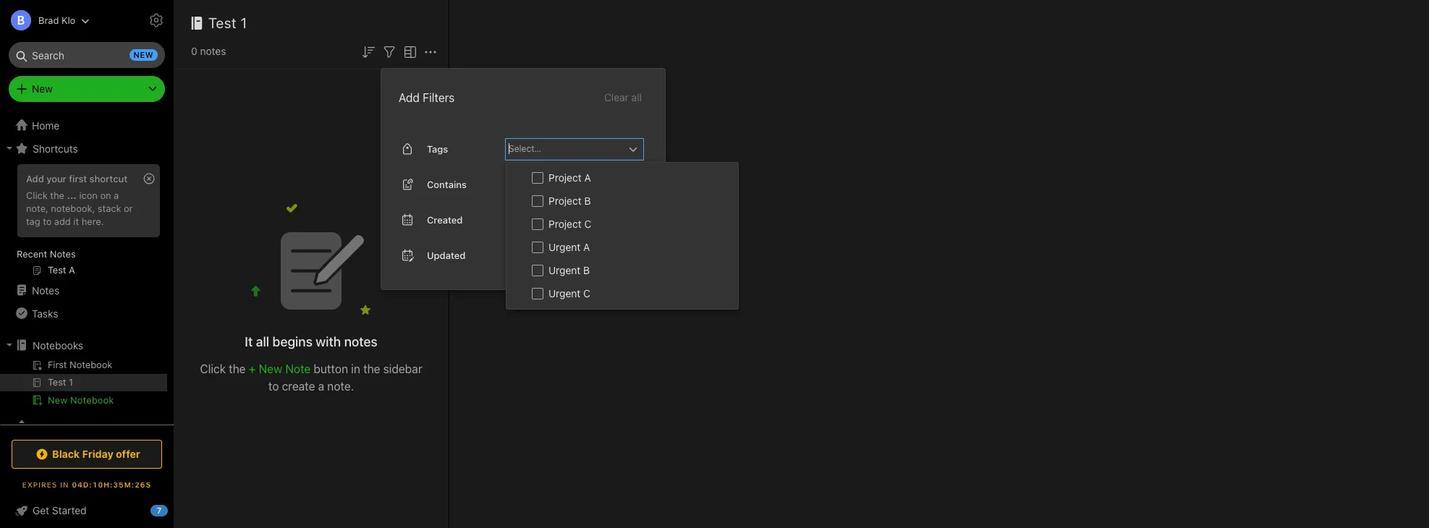Task type: vqa. For each thing, say whether or not it's contained in the screenshot.
First Notebook within the "row group"
no



Task type: describe. For each thing, give the bounding box(es) containing it.
click the ...
[[26, 190, 77, 201]]

shortcuts
[[33, 142, 78, 155]]

the inside button in the sidebar to create a note.
[[363, 362, 380, 375]]

updated
[[427, 249, 466, 261]]

or
[[124, 203, 133, 214]]

project a
[[549, 171, 591, 184]]

add filters image
[[381, 43, 398, 61]]

klo
[[61, 14, 75, 26]]

test
[[208, 14, 237, 31]]

stack
[[98, 203, 121, 214]]

home
[[32, 119, 60, 131]]

new notebook group
[[0, 357, 167, 415]]

a for project a
[[584, 171, 591, 184]]

click the + new note
[[200, 362, 311, 375]]

b for project b
[[584, 195, 591, 207]]

in
[[351, 362, 360, 375]]

it
[[245, 334, 253, 349]]

0
[[191, 45, 197, 57]]

0 vertical spatial notes
[[200, 45, 226, 57]]

all for clear
[[632, 91, 642, 103]]

note
[[285, 362, 311, 375]]

add for add your first shortcut
[[26, 173, 44, 185]]

add for add filters
[[399, 91, 420, 104]]

your
[[46, 173, 66, 185]]

1
[[241, 14, 247, 31]]

new notebook button
[[0, 392, 167, 409]]

urgent for urgent a
[[549, 241, 581, 253]]

test 1
[[208, 14, 247, 31]]

new search field
[[19, 42, 158, 68]]

Select586 checkbox
[[532, 241, 544, 253]]

tags inside button
[[33, 420, 55, 432]]

Select583 checkbox
[[532, 172, 544, 184]]

black
[[52, 448, 80, 460]]

add your first shortcut
[[26, 173, 127, 185]]

urgent b
[[549, 264, 590, 276]]

friday
[[82, 448, 113, 460]]

it all begins with notes
[[245, 334, 378, 349]]

with
[[316, 334, 341, 349]]

Help and Learning task checklist field
[[0, 499, 174, 523]]

expand tags image
[[4, 421, 15, 432]]

offer
[[116, 448, 140, 460]]

sidebar
[[383, 362, 422, 375]]

+ new note link
[[249, 362, 311, 375]]

black friday offer button
[[12, 440, 162, 469]]

 input text field
[[507, 139, 625, 159]]

here.
[[82, 216, 104, 227]]

project for project a
[[549, 171, 582, 184]]

on
[[100, 190, 111, 201]]

clear all button
[[603, 89, 643, 106]]

7
[[157, 506, 162, 515]]

project for project b
[[549, 195, 582, 207]]

expires
[[22, 481, 57, 489]]

add filters
[[399, 91, 455, 104]]

all for it
[[256, 334, 269, 349]]

home link
[[0, 114, 174, 137]]

first
[[69, 173, 87, 185]]

a for urgent a
[[583, 241, 590, 253]]

shortcut
[[90, 173, 127, 185]]

click to collapse image
[[168, 502, 179, 519]]

button in the sidebar to create a note.
[[268, 362, 422, 393]]

0 notes
[[191, 45, 226, 57]]

in
[[60, 481, 69, 489]]

...
[[67, 190, 77, 201]]

get started
[[33, 504, 87, 517]]

row group containing project a
[[507, 163, 738, 309]]

note window - empty element
[[449, 0, 1430, 528]]

Select587 checkbox
[[532, 265, 544, 276]]

a inside button in the sidebar to create a note.
[[318, 380, 324, 393]]

settings image
[[148, 12, 165, 29]]

to inside button in the sidebar to create a note.
[[268, 380, 279, 393]]

project b
[[549, 195, 591, 207]]

group containing add your first shortcut
[[0, 160, 167, 284]]

shortcuts button
[[0, 137, 167, 160]]

note.
[[327, 380, 354, 393]]

Select585 checkbox
[[532, 218, 544, 230]]

filters
[[423, 91, 455, 104]]

to inside icon on a note, notebook, stack or tag to add it here.
[[43, 216, 52, 227]]



Task type: locate. For each thing, give the bounding box(es) containing it.
to
[[43, 216, 52, 227], [268, 380, 279, 393]]

0 horizontal spatial to
[[43, 216, 52, 227]]

new inside popup button
[[32, 83, 53, 95]]

tasks button
[[0, 302, 167, 325]]

0 vertical spatial urgent
[[549, 241, 581, 253]]

a right "on" on the left top of page
[[114, 190, 119, 201]]

Add filters field
[[381, 42, 398, 61]]

a down project c
[[583, 241, 590, 253]]

a inside icon on a note, notebook, stack or tag to add it here.
[[114, 190, 119, 201]]

urgent a
[[549, 241, 590, 253]]

1 vertical spatial urgent
[[549, 264, 581, 276]]

More actions field
[[422, 42, 439, 61]]

click up note, on the left of page
[[26, 190, 48, 201]]

new for new notebook
[[48, 394, 68, 406]]

1 vertical spatial notes
[[32, 284, 60, 296]]

started
[[52, 504, 87, 517]]

1 vertical spatial click
[[200, 362, 226, 375]]

notebooks
[[33, 339, 83, 351]]

0 horizontal spatial notes
[[200, 45, 226, 57]]

cell
[[0, 374, 167, 392]]

new left notebook at the bottom left
[[48, 394, 68, 406]]

0 horizontal spatial the
[[50, 190, 64, 201]]

04d:10h:35m:26s
[[72, 481, 151, 489]]

a left "note."
[[318, 380, 324, 393]]

recent notes
[[17, 248, 76, 260]]

a up project b at the top left
[[584, 171, 591, 184]]

View options field
[[398, 42, 419, 61]]

tags right expand tags icon
[[33, 420, 55, 432]]

0 horizontal spatial add
[[26, 173, 44, 185]]

group
[[0, 160, 167, 284]]

clear
[[604, 91, 629, 103]]

b up urgent c
[[583, 264, 590, 276]]

contains
[[427, 178, 467, 190]]

the right in
[[363, 362, 380, 375]]

the for +
[[229, 362, 246, 375]]

click for click the ...
[[26, 190, 48, 201]]

0 vertical spatial a
[[584, 171, 591, 184]]

the left + on the bottom left of the page
[[229, 362, 246, 375]]

clear all
[[604, 91, 642, 103]]

project
[[549, 171, 582, 184], [549, 195, 582, 207], [549, 218, 582, 230]]

tag
[[26, 216, 40, 227]]

tree
[[0, 114, 174, 493]]

new button
[[9, 76, 165, 102]]

0 vertical spatial b
[[584, 195, 591, 207]]

c down project b at the top left
[[584, 218, 592, 230]]

0 vertical spatial all
[[632, 91, 642, 103]]

new up home
[[32, 83, 53, 95]]

new
[[32, 83, 53, 95], [259, 362, 282, 375], [48, 394, 68, 406]]

expand notebooks image
[[4, 339, 15, 351]]

0 horizontal spatial a
[[114, 190, 119, 201]]

click left + on the bottom left of the page
[[200, 362, 226, 375]]

notes
[[200, 45, 226, 57], [344, 334, 378, 349]]

Select588 checkbox
[[532, 288, 544, 299]]

0 horizontal spatial tags
[[33, 420, 55, 432]]

all right clear
[[632, 91, 642, 103]]

tags
[[427, 143, 448, 155], [33, 420, 55, 432]]

1 vertical spatial add
[[26, 173, 44, 185]]

get
[[33, 504, 49, 517]]

Tags field
[[506, 139, 643, 160]]

the inside group
[[50, 190, 64, 201]]

1 horizontal spatial to
[[268, 380, 279, 393]]

1 vertical spatial a
[[583, 241, 590, 253]]

Search text field
[[19, 42, 155, 68]]

1 horizontal spatial tags
[[427, 143, 448, 155]]

2 vertical spatial urgent
[[549, 287, 581, 299]]

new right + on the bottom left of the page
[[259, 362, 282, 375]]

1 horizontal spatial a
[[318, 380, 324, 393]]

it
[[73, 216, 79, 227]]

0 horizontal spatial click
[[26, 190, 48, 201]]

b up project c
[[584, 195, 591, 207]]

3 project from the top
[[549, 218, 582, 230]]

row group
[[507, 163, 738, 309]]

notes right "0"
[[200, 45, 226, 57]]

tags button
[[0, 415, 167, 438]]

1 horizontal spatial notes
[[344, 334, 378, 349]]

0 vertical spatial click
[[26, 190, 48, 201]]

to right tag
[[43, 216, 52, 227]]

new notebook
[[48, 394, 114, 406]]

new for new
[[32, 83, 53, 95]]

0 vertical spatial a
[[114, 190, 119, 201]]

the left ...
[[50, 190, 64, 201]]

all
[[632, 91, 642, 103], [256, 334, 269, 349]]

notes
[[50, 248, 76, 260], [32, 284, 60, 296]]

all inside clear all button
[[632, 91, 642, 103]]

2 vertical spatial new
[[48, 394, 68, 406]]

1 vertical spatial new
[[259, 362, 282, 375]]

c for urgent c
[[583, 287, 591, 299]]

note,
[[26, 203, 48, 214]]

1 vertical spatial notes
[[344, 334, 378, 349]]

0 vertical spatial to
[[43, 216, 52, 227]]

create
[[282, 380, 315, 393]]

Sort options field
[[360, 42, 377, 61]]

c
[[584, 218, 592, 230], [583, 287, 591, 299]]

notebook,
[[51, 203, 95, 214]]

1 horizontal spatial the
[[229, 362, 246, 375]]

project down project a
[[549, 195, 582, 207]]

2 horizontal spatial the
[[363, 362, 380, 375]]

project for project c
[[549, 218, 582, 230]]

1 horizontal spatial all
[[632, 91, 642, 103]]

add left 'your'
[[26, 173, 44, 185]]

1 vertical spatial c
[[583, 287, 591, 299]]

b for urgent b
[[583, 264, 590, 276]]

begins
[[273, 334, 313, 349]]

the
[[50, 190, 64, 201], [229, 362, 246, 375], [363, 362, 380, 375]]

a
[[584, 171, 591, 184], [583, 241, 590, 253]]

to down + new note link
[[268, 380, 279, 393]]

tags up 'contains'
[[427, 143, 448, 155]]

add left the filters
[[399, 91, 420, 104]]

more actions image
[[422, 43, 439, 61]]

c down urgent b
[[583, 287, 591, 299]]

2 vertical spatial project
[[549, 218, 582, 230]]

click for click the + new note
[[200, 362, 226, 375]]

0 horizontal spatial all
[[256, 334, 269, 349]]

button
[[314, 362, 348, 375]]

1 horizontal spatial click
[[200, 362, 226, 375]]

click
[[26, 190, 48, 201], [200, 362, 226, 375]]

urgent
[[549, 241, 581, 253], [549, 264, 581, 276], [549, 287, 581, 299]]

0 vertical spatial new
[[32, 83, 53, 95]]

1 vertical spatial a
[[318, 380, 324, 393]]

notes link
[[0, 279, 167, 302]]

notebooks link
[[0, 334, 167, 357]]

notes up the tasks
[[32, 284, 60, 296]]

1 vertical spatial b
[[583, 264, 590, 276]]

the for ...
[[50, 190, 64, 201]]

icon on a note, notebook, stack or tag to add it here.
[[26, 190, 133, 227]]

expires in 04d:10h:35m:26s
[[22, 481, 151, 489]]

black friday offer
[[52, 448, 140, 460]]

1 vertical spatial to
[[268, 380, 279, 393]]

notes right recent
[[50, 248, 76, 260]]

urgent down urgent b
[[549, 287, 581, 299]]

urgent for urgent b
[[549, 264, 581, 276]]

brad
[[38, 14, 59, 26]]

0 vertical spatial add
[[399, 91, 420, 104]]

0 vertical spatial tags
[[427, 143, 448, 155]]

all right it
[[256, 334, 269, 349]]

recent
[[17, 248, 47, 260]]

c for project c
[[584, 218, 592, 230]]

1 vertical spatial tags
[[33, 420, 55, 432]]

icon
[[79, 190, 98, 201]]

add
[[54, 216, 71, 227]]

project up urgent a
[[549, 218, 582, 230]]

notebook
[[70, 394, 114, 406]]

0 vertical spatial notes
[[50, 248, 76, 260]]

brad klo
[[38, 14, 75, 26]]

0 vertical spatial c
[[584, 218, 592, 230]]

a
[[114, 190, 119, 201], [318, 380, 324, 393]]

2 urgent from the top
[[549, 264, 581, 276]]

Account field
[[0, 6, 90, 35]]

1 horizontal spatial add
[[399, 91, 420, 104]]

2 project from the top
[[549, 195, 582, 207]]

project c
[[549, 218, 592, 230]]

notes up in
[[344, 334, 378, 349]]

0 vertical spatial project
[[549, 171, 582, 184]]

urgent c
[[549, 287, 591, 299]]

tree containing home
[[0, 114, 174, 493]]

created
[[427, 214, 463, 225]]

urgent for urgent c
[[549, 287, 581, 299]]

tasks
[[32, 307, 58, 320]]

1 project from the top
[[549, 171, 582, 184]]

1 vertical spatial all
[[256, 334, 269, 349]]

project up project b at the top left
[[549, 171, 582, 184]]

new inside "button"
[[48, 394, 68, 406]]

Select584 checkbox
[[532, 195, 544, 207]]

urgent up urgent b
[[549, 241, 581, 253]]

3 urgent from the top
[[549, 287, 581, 299]]

+
[[249, 362, 256, 375]]

urgent down urgent a
[[549, 264, 581, 276]]

click inside group
[[26, 190, 48, 201]]

1 vertical spatial project
[[549, 195, 582, 207]]

b
[[584, 195, 591, 207], [583, 264, 590, 276]]

add
[[399, 91, 420, 104], [26, 173, 44, 185]]

1 urgent from the top
[[549, 241, 581, 253]]

new
[[134, 50, 153, 59]]



